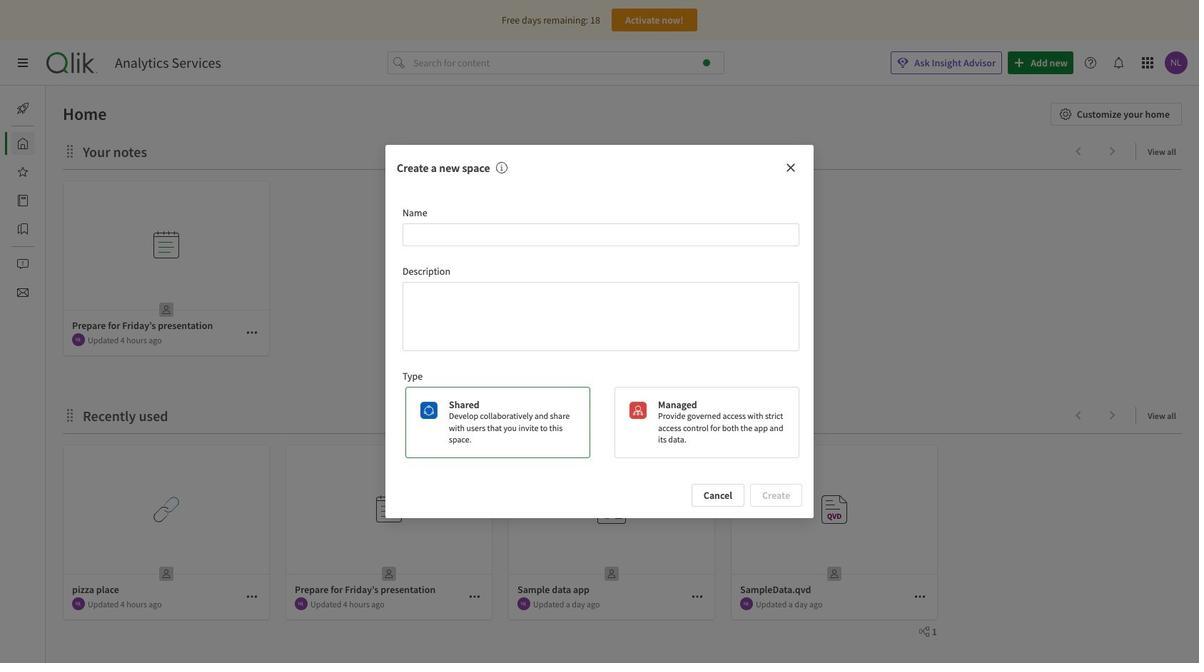 Task type: locate. For each thing, give the bounding box(es) containing it.
option group
[[400, 387, 800, 458]]

move collection image
[[63, 408, 77, 422]]

1 noah lott image from the left
[[518, 598, 530, 610]]

0 horizontal spatial noah lott image
[[518, 598, 530, 610]]

alerts image
[[17, 258, 29, 270]]

catalog image
[[17, 195, 29, 206]]

dialog
[[386, 145, 814, 518]]

close image
[[785, 162, 797, 173]]

main content
[[40, 86, 1199, 663]]

collections image
[[17, 223, 29, 235]]

noah lott image
[[518, 598, 530, 610], [740, 598, 753, 610]]

1 horizontal spatial noah lott image
[[740, 598, 753, 610]]

None text field
[[403, 223, 800, 246], [403, 282, 800, 351], [403, 223, 800, 246], [403, 282, 800, 351]]

open sidebar menu image
[[17, 57, 29, 69]]

noah lott element
[[72, 333, 85, 346], [72, 598, 85, 610], [295, 598, 308, 610], [518, 598, 530, 610], [740, 598, 753, 610]]

home badge image
[[703, 59, 710, 66]]

getting started image
[[17, 103, 29, 114]]

home image
[[17, 138, 29, 149]]

move collection image
[[63, 144, 77, 158]]

noah lott image
[[72, 333, 85, 346], [72, 598, 85, 610], [295, 598, 308, 610]]



Task type: vqa. For each thing, say whether or not it's contained in the screenshot.
Navigation pane Element
yes



Task type: describe. For each thing, give the bounding box(es) containing it.
favorites image
[[17, 166, 29, 178]]

analytics services element
[[115, 54, 221, 71]]

subscriptions image
[[17, 287, 29, 298]]

navigation pane element
[[0, 91, 46, 310]]

2 noah lott image from the left
[[740, 598, 753, 610]]



